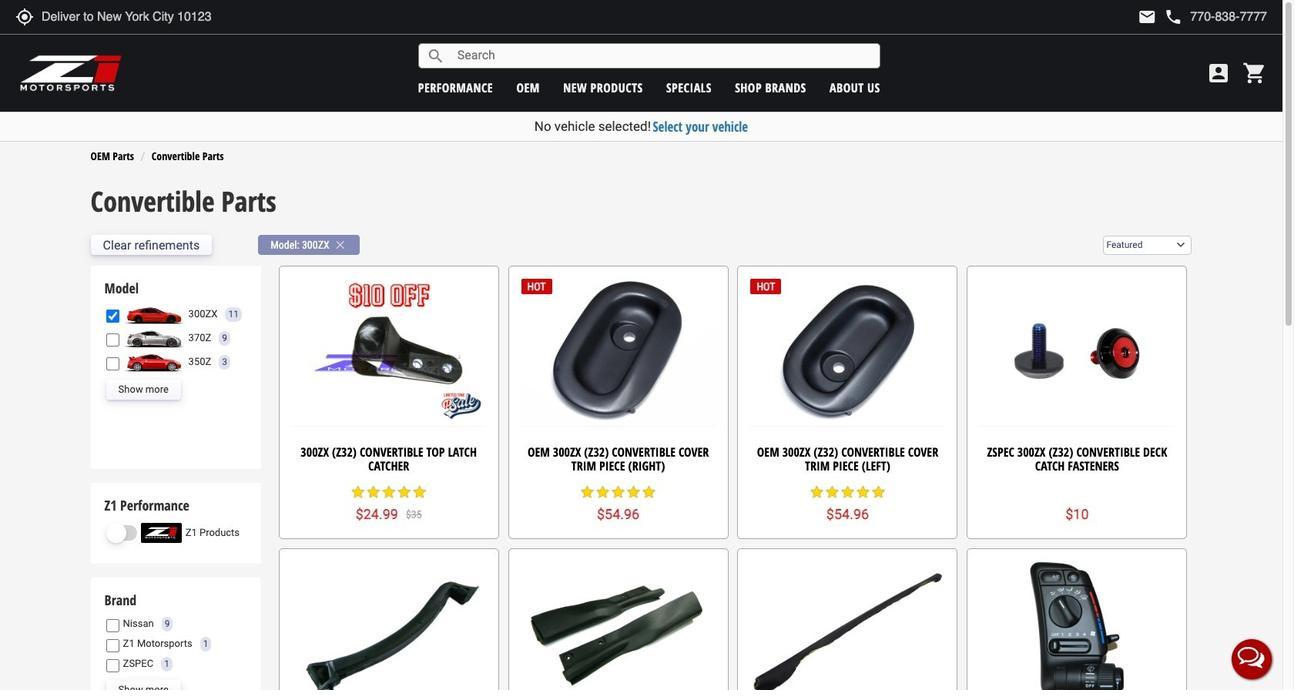 Task type: vqa. For each thing, say whether or not it's contained in the screenshot.
'Nissan 370Z Z34 2009 2010 2011 2012 2013 2014 2015 2016 2017 2018 2019 3.7l VQ37VHR VHR NISMO Z1 Motorsports' Image
yes



Task type: locate. For each thing, give the bounding box(es) containing it.
None checkbox
[[106, 310, 119, 323], [106, 357, 119, 370], [106, 310, 119, 323], [106, 357, 119, 370]]

nissan 350z z33 2003 2004 2005 2006 2007 2008 2009 vq35de 3.5l revup rev up vq35hr nismo z1 motorsports image
[[123, 352, 185, 372]]

Search search field
[[445, 44, 880, 68]]

z1 motorsports logo image
[[19, 54, 123, 92]]

None checkbox
[[106, 333, 119, 347], [106, 619, 119, 632], [106, 639, 119, 653], [106, 659, 119, 673], [106, 333, 119, 347], [106, 619, 119, 632], [106, 639, 119, 653], [106, 659, 119, 673]]



Task type: describe. For each thing, give the bounding box(es) containing it.
nissan 300zx z32 1990 1991 1992 1993 1994 1995 1996 vg30dett vg30de twin turbo non turbo z1 motorsports image
[[123, 305, 185, 325]]

nissan 370z z34 2009 2010 2011 2012 2013 2014 2015 2016 2017 2018 2019 3.7l vq37vhr vhr nismo z1 motorsports image
[[123, 328, 185, 348]]



